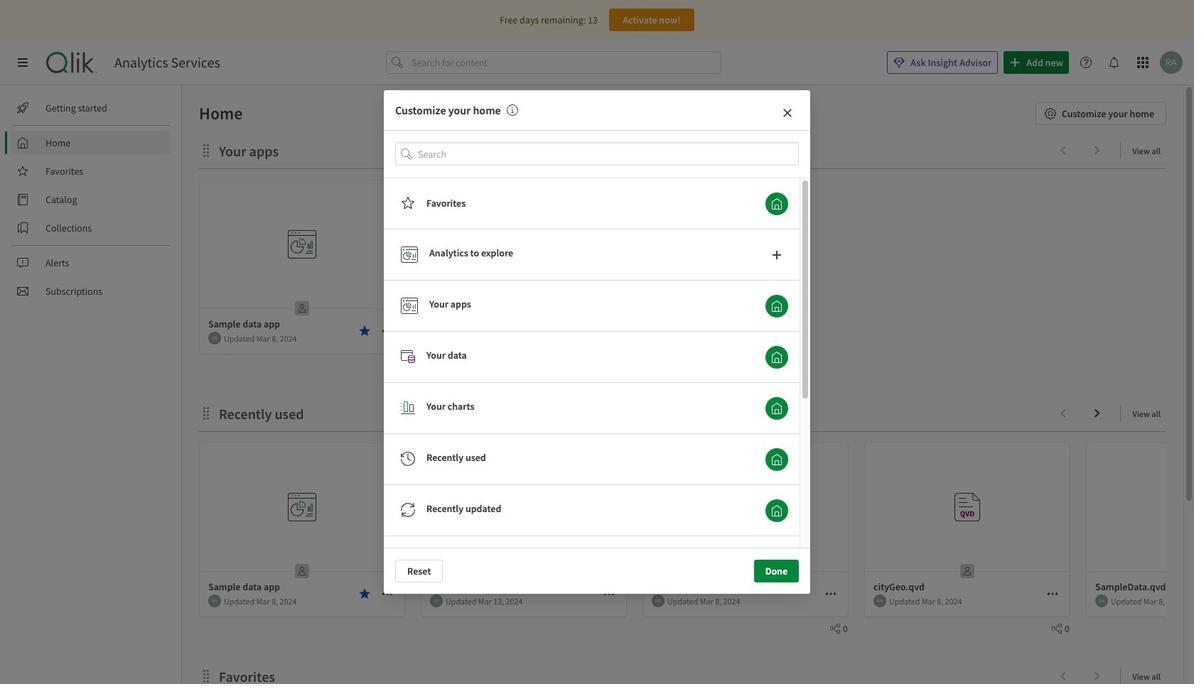 Task type: vqa. For each thing, say whether or not it's contained in the screenshot.
the topmost sent
no



Task type: describe. For each thing, give the bounding box(es) containing it.
2 vertical spatial move collection image
[[199, 670, 213, 684]]

remove from favorites image
[[359, 589, 371, 600]]

navigation pane element
[[0, 91, 181, 309]]

close sidebar menu image
[[17, 57, 28, 68]]

Search text field
[[418, 142, 799, 166]]



Task type: locate. For each thing, give the bounding box(es) containing it.
ruby anderson element
[[208, 332, 221, 345], [208, 595, 221, 608], [430, 595, 443, 608], [652, 595, 665, 608], [874, 595, 887, 608], [1096, 595, 1109, 608]]

remove from favorites image
[[359, 326, 371, 337]]

main content
[[176, 85, 1195, 685]]

analytics services element
[[115, 54, 220, 71]]

ruby anderson image
[[208, 332, 221, 345], [208, 595, 221, 608], [430, 595, 443, 608], [652, 595, 665, 608], [874, 595, 887, 608], [1096, 595, 1109, 608]]

close image
[[782, 108, 794, 119]]

move collection image
[[199, 143, 213, 158], [199, 406, 213, 421], [199, 670, 213, 684]]

dialog
[[384, 91, 811, 685]]

None button
[[766, 192, 789, 215], [766, 244, 789, 266], [766, 295, 789, 318], [766, 346, 789, 369], [766, 397, 789, 420], [766, 449, 789, 471], [766, 500, 789, 522], [766, 192, 789, 215], [766, 244, 789, 266], [766, 295, 789, 318], [766, 346, 789, 369], [766, 397, 789, 420], [766, 449, 789, 471], [766, 500, 789, 522]]

1 vertical spatial move collection image
[[199, 406, 213, 421]]

0 vertical spatial move collection image
[[199, 143, 213, 158]]



